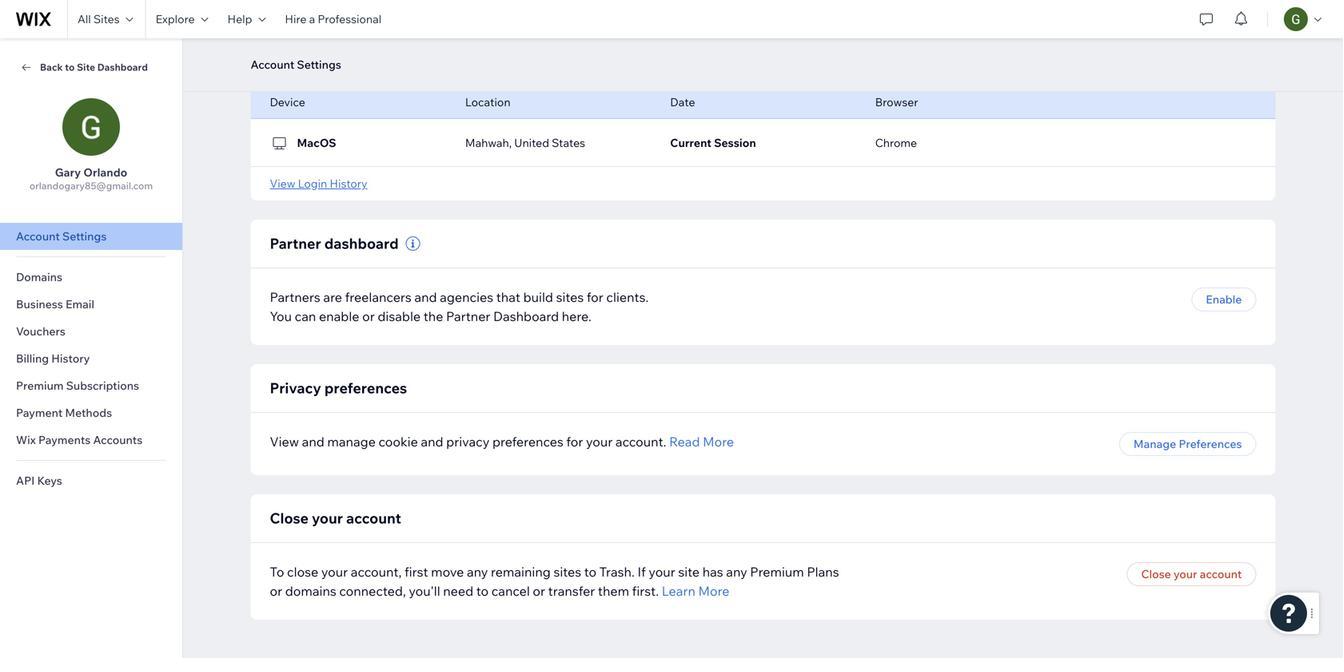Task type: locate. For each thing, give the bounding box(es) containing it.
enable
[[1206, 293, 1242, 307]]

login down macos
[[298, 177, 327, 191]]

view inside button
[[270, 177, 295, 191]]

0 horizontal spatial close
[[270, 510, 309, 528]]

0 horizontal spatial any
[[467, 565, 488, 581]]

them
[[598, 584, 629, 600]]

1 horizontal spatial settings
[[297, 58, 341, 72]]

1 vertical spatial history
[[51, 352, 90, 366]]

partner up partners
[[270, 235, 321, 253]]

browser
[[875, 95, 918, 109]]

1 horizontal spatial partner
[[446, 309, 491, 325]]

1 vertical spatial settings
[[62, 230, 107, 244]]

0 horizontal spatial settings
[[62, 230, 107, 244]]

account settings up device
[[251, 58, 341, 72]]

0 vertical spatial history
[[330, 177, 368, 191]]

to
[[511, 53, 523, 69], [65, 61, 75, 73], [584, 565, 597, 581], [476, 584, 489, 600]]

here.
[[562, 309, 592, 325]]

1 vertical spatial account.
[[616, 434, 667, 450]]

partner down the agencies on the top left of the page
[[446, 309, 491, 325]]

learn
[[662, 584, 696, 600]]

plans
[[807, 565, 839, 581]]

history down macos
[[330, 177, 368, 191]]

can
[[295, 309, 316, 325]]

account inside sidebar element
[[16, 230, 60, 244]]

0 horizontal spatial account
[[346, 510, 401, 528]]

login inside button
[[298, 177, 327, 191]]

keys
[[37, 474, 62, 488]]

1 horizontal spatial close
[[1142, 568, 1171, 582]]

and
[[346, 53, 368, 69], [415, 289, 437, 305], [302, 434, 325, 450], [421, 434, 443, 450]]

0 vertical spatial account.
[[556, 53, 606, 69]]

view
[[270, 177, 295, 191], [270, 434, 299, 450]]

logged
[[452, 53, 494, 69]]

view for view and manage cookie and privacy preferences for your account. read more
[[270, 434, 299, 450]]

account settings inside button
[[251, 58, 341, 72]]

and inside partners are freelancers and agencies that build sites for clients. you can enable or disable the partner dashboard here.
[[415, 289, 437, 305]]

1 horizontal spatial account
[[251, 58, 295, 72]]

0 vertical spatial sites
[[556, 289, 584, 305]]

close your account inside button
[[1142, 568, 1242, 582]]

from
[[1157, 44, 1182, 58]]

activity
[[312, 32, 364, 50]]

domains
[[16, 270, 62, 284]]

to right in
[[511, 53, 523, 69]]

agencies
[[440, 289, 494, 305]]

or down to
[[270, 584, 282, 600]]

settings inside sidebar element
[[62, 230, 107, 244]]

account. right in
[[556, 53, 606, 69]]

payment methods
[[16, 406, 112, 420]]

disable
[[378, 309, 421, 325]]

1 vertical spatial account
[[1200, 568, 1242, 582]]

1 vertical spatial dashboard
[[493, 309, 559, 325]]

0 vertical spatial account
[[251, 58, 295, 72]]

0 vertical spatial view
[[270, 177, 295, 191]]

email
[[66, 297, 94, 311]]

0 vertical spatial login
[[270, 32, 309, 50]]

cancel
[[492, 584, 530, 600]]

close your account
[[270, 510, 401, 528], [1142, 568, 1242, 582]]

history up premium subscriptions
[[51, 352, 90, 366]]

1 horizontal spatial dashboard
[[493, 309, 559, 325]]

preferences up "manage" at the left of the page
[[325, 379, 407, 397]]

help button
[[218, 0, 275, 38]]

dashboard down build
[[493, 309, 559, 325]]

location
[[465, 95, 511, 109]]

1 horizontal spatial close your account
[[1142, 568, 1242, 582]]

0 horizontal spatial account.
[[556, 53, 606, 69]]

1 vertical spatial partner
[[446, 309, 491, 325]]

account settings up "domains"
[[16, 230, 107, 244]]

1 horizontal spatial any
[[726, 565, 747, 581]]

0 vertical spatial dashboard
[[97, 61, 148, 73]]

2 view from the top
[[270, 434, 299, 450]]

1 horizontal spatial account settings
[[251, 58, 341, 72]]

0 vertical spatial premium
[[16, 379, 64, 393]]

1 horizontal spatial all
[[1185, 44, 1198, 58]]

log out from all devices button
[[1097, 39, 1257, 63]]

move
[[431, 565, 464, 581]]

view up partner dashboard
[[270, 177, 295, 191]]

0 horizontal spatial close your account
[[270, 510, 401, 528]]

settings down activity
[[297, 58, 341, 72]]

you've
[[411, 53, 449, 69]]

privacy
[[270, 379, 321, 397]]

1 vertical spatial view
[[270, 434, 299, 450]]

any
[[467, 565, 488, 581], [726, 565, 747, 581]]

1 view from the top
[[270, 177, 295, 191]]

history inside sidebar element
[[51, 352, 90, 366]]

premium subscriptions link
[[0, 373, 182, 400]]

1 vertical spatial preferences
[[493, 434, 564, 450]]

to inside sidebar element
[[65, 61, 75, 73]]

1 horizontal spatial premium
[[750, 565, 804, 581]]

privacy preferences
[[270, 379, 407, 397]]

0 vertical spatial preferences
[[325, 379, 407, 397]]

for
[[587, 289, 604, 305], [567, 434, 583, 450]]

learn more link
[[662, 582, 730, 601]]

0 horizontal spatial history
[[51, 352, 90, 366]]

all sites
[[78, 12, 120, 26]]

view login history button
[[270, 177, 368, 191]]

transfer
[[548, 584, 595, 600]]

1 vertical spatial all
[[1185, 44, 1198, 58]]

view down "privacy"
[[270, 434, 299, 450]]

any up need
[[467, 565, 488, 581]]

preferences right privacy at the left bottom of page
[[493, 434, 564, 450]]

2 horizontal spatial or
[[533, 584, 545, 600]]

1 vertical spatial close
[[1142, 568, 1171, 582]]

login up check
[[270, 32, 309, 50]]

0 vertical spatial account settings
[[251, 58, 341, 72]]

check
[[270, 53, 308, 69]]

close your account button
[[1127, 563, 1257, 587]]

account settings link
[[0, 223, 182, 250]]

more
[[703, 434, 734, 450], [699, 584, 730, 600]]

your
[[526, 53, 553, 69], [586, 434, 613, 450], [312, 510, 343, 528], [321, 565, 348, 581], [649, 565, 676, 581], [1174, 568, 1198, 582]]

1 vertical spatial sites
[[554, 565, 581, 581]]

or down the freelancers
[[362, 309, 375, 325]]

1 vertical spatial close your account
[[1142, 568, 1242, 582]]

sites up here.
[[556, 289, 584, 305]]

account up device
[[251, 58, 295, 72]]

manage preferences
[[1134, 437, 1242, 451]]

to left site
[[65, 61, 75, 73]]

and inside login activity check when and where you've logged in to your account.
[[346, 53, 368, 69]]

1 vertical spatial account
[[16, 230, 60, 244]]

connected,
[[339, 584, 406, 600]]

0 vertical spatial close your account
[[270, 510, 401, 528]]

more down the has
[[699, 584, 730, 600]]

subscriptions
[[66, 379, 139, 393]]

more right read
[[703, 434, 734, 450]]

1 any from the left
[[467, 565, 488, 581]]

a
[[309, 12, 315, 26]]

0 horizontal spatial account settings
[[16, 230, 107, 244]]

0 horizontal spatial partner
[[270, 235, 321, 253]]

sites
[[556, 289, 584, 305], [554, 565, 581, 581]]

0 horizontal spatial account
[[16, 230, 60, 244]]

settings up domains link
[[62, 230, 107, 244]]

account inside button
[[251, 58, 295, 72]]

premium left 'plans'
[[750, 565, 804, 581]]

0 vertical spatial partner
[[270, 235, 321, 253]]

0 horizontal spatial or
[[270, 584, 282, 600]]

hire a professional
[[285, 12, 382, 26]]

view and manage cookie and privacy preferences for your account. read more
[[270, 434, 734, 450]]

account,
[[351, 565, 402, 581]]

or down remaining
[[533, 584, 545, 600]]

account.
[[556, 53, 606, 69], [616, 434, 667, 450]]

your inside button
[[1174, 568, 1198, 582]]

site
[[678, 565, 700, 581]]

account. left read
[[616, 434, 667, 450]]

account up "domains"
[[16, 230, 60, 244]]

dashboard right site
[[97, 61, 148, 73]]

any right the has
[[726, 565, 747, 581]]

premium
[[16, 379, 64, 393], [750, 565, 804, 581]]

close
[[287, 565, 318, 581]]

1 horizontal spatial account
[[1200, 568, 1242, 582]]

log out from all devices
[[1111, 44, 1242, 58]]

read
[[669, 434, 700, 450]]

help
[[228, 12, 252, 26]]

1 vertical spatial premium
[[750, 565, 804, 581]]

and down activity
[[346, 53, 368, 69]]

and left "manage" at the left of the page
[[302, 434, 325, 450]]

1 horizontal spatial for
[[587, 289, 604, 305]]

and up the in the left of the page
[[415, 289, 437, 305]]

0 horizontal spatial dashboard
[[97, 61, 148, 73]]

0 horizontal spatial all
[[78, 12, 91, 26]]

partner
[[270, 235, 321, 253], [446, 309, 491, 325]]

professional
[[318, 12, 382, 26]]

close
[[270, 510, 309, 528], [1142, 568, 1171, 582]]

1 vertical spatial account settings
[[16, 230, 107, 244]]

account settings
[[251, 58, 341, 72], [16, 230, 107, 244]]

0 vertical spatial for
[[587, 289, 604, 305]]

sites up transfer
[[554, 565, 581, 581]]

to right need
[[476, 584, 489, 600]]

all left sites
[[78, 12, 91, 26]]

0 vertical spatial more
[[703, 434, 734, 450]]

0 horizontal spatial premium
[[16, 379, 64, 393]]

manage
[[327, 434, 376, 450]]

2 any from the left
[[726, 565, 747, 581]]

all right from
[[1185, 44, 1198, 58]]

account
[[346, 510, 401, 528], [1200, 568, 1242, 582]]

premium up payment
[[16, 379, 64, 393]]

1 horizontal spatial or
[[362, 309, 375, 325]]

mahwah, united states
[[465, 136, 585, 150]]

account settings inside sidebar element
[[16, 230, 107, 244]]

view login history
[[270, 177, 368, 191]]

view for view login history
[[270, 177, 295, 191]]

login
[[270, 32, 309, 50], [298, 177, 327, 191]]

for inside partners are freelancers and agencies that build sites for clients. you can enable or disable the partner dashboard here.
[[587, 289, 604, 305]]

account settings button
[[243, 53, 349, 77]]

or
[[362, 309, 375, 325], [270, 584, 282, 600], [533, 584, 545, 600]]

settings
[[297, 58, 341, 72], [62, 230, 107, 244]]

preferences
[[325, 379, 407, 397], [493, 434, 564, 450]]

1 vertical spatial login
[[298, 177, 327, 191]]

sites inside 'to close your account, first move any remaining sites to trash. if your site has any premium plans or domains connected, you'll need to cancel or transfer them first.'
[[554, 565, 581, 581]]

all
[[78, 12, 91, 26], [1185, 44, 1198, 58]]

settings inside button
[[297, 58, 341, 72]]

0 vertical spatial all
[[78, 12, 91, 26]]

0 vertical spatial close
[[270, 510, 309, 528]]

hire a professional link
[[275, 0, 391, 38]]

1 horizontal spatial history
[[330, 177, 368, 191]]

settings for account settings button
[[297, 58, 341, 72]]

0 vertical spatial account
[[346, 510, 401, 528]]

0 horizontal spatial for
[[567, 434, 583, 450]]

0 vertical spatial settings
[[297, 58, 341, 72]]



Task type: vqa. For each thing, say whether or not it's contained in the screenshot.
logged at the top
yes



Task type: describe. For each thing, give the bounding box(es) containing it.
payments
[[38, 433, 91, 447]]

partner inside partners are freelancers and agencies that build sites for clients. you can enable or disable the partner dashboard here.
[[446, 309, 491, 325]]

sites inside partners are freelancers and agencies that build sites for clients. you can enable or disable the partner dashboard here.
[[556, 289, 584, 305]]

site
[[77, 61, 95, 73]]

are
[[323, 289, 342, 305]]

login inside login activity check when and where you've logged in to your account.
[[270, 32, 309, 50]]

dashboard inside sidebar element
[[97, 61, 148, 73]]

read more link
[[669, 433, 734, 452]]

manage
[[1134, 437, 1177, 451]]

freelancers
[[345, 289, 412, 305]]

device
[[270, 95, 305, 109]]

1 vertical spatial for
[[567, 434, 583, 450]]

gary
[[55, 166, 81, 180]]

log
[[1111, 44, 1132, 58]]

gary orlando orlandogary85@gmail.com
[[29, 166, 153, 192]]

current
[[670, 136, 712, 150]]

billing history
[[16, 352, 90, 366]]

the
[[424, 309, 443, 325]]

united
[[514, 136, 549, 150]]

wix payments accounts link
[[0, 427, 182, 454]]

sites
[[93, 12, 120, 26]]

to close your account, first move any remaining sites to trash. if your site has any premium plans or domains connected, you'll need to cancel or transfer them first.
[[270, 565, 839, 600]]

your inside login activity check when and where you've logged in to your account.
[[526, 53, 553, 69]]

back to site dashboard link
[[19, 60, 163, 74]]

all inside button
[[1185, 44, 1198, 58]]

where
[[371, 53, 408, 69]]

payment methods link
[[0, 400, 182, 427]]

and right cookie
[[421, 434, 443, 450]]

remaining
[[491, 565, 551, 581]]

cookie
[[379, 434, 418, 450]]

dashboard inside partners are freelancers and agencies that build sites for clients. you can enable or disable the partner dashboard here.
[[493, 309, 559, 325]]

or inside partners are freelancers and agencies that build sites for clients. you can enable or disable the partner dashboard here.
[[362, 309, 375, 325]]

account for account settings button
[[251, 58, 295, 72]]

manage preferences button
[[1119, 433, 1257, 457]]

back to site dashboard
[[40, 61, 148, 73]]

explore
[[156, 12, 195, 26]]

current session
[[670, 136, 756, 150]]

learn more
[[662, 584, 730, 600]]

orlando
[[83, 166, 127, 180]]

that
[[496, 289, 521, 305]]

mahwah,
[[465, 136, 512, 150]]

enable button
[[1192, 288, 1257, 312]]

premium inside 'to close your account, first move any remaining sites to trash. if your site has any premium plans or domains connected, you'll need to cancel or transfer them first.'
[[750, 565, 804, 581]]

0 horizontal spatial preferences
[[325, 379, 407, 397]]

vouchers
[[16, 325, 66, 339]]

billing history link
[[0, 345, 182, 373]]

domains
[[285, 584, 336, 600]]

sidebar element
[[0, 38, 183, 659]]

business
[[16, 297, 63, 311]]

to left trash.
[[584, 565, 597, 581]]

domains link
[[0, 264, 182, 291]]

clients.
[[606, 289, 649, 305]]

if
[[638, 565, 646, 581]]

payment
[[16, 406, 63, 420]]

devices
[[1201, 44, 1242, 58]]

to
[[270, 565, 284, 581]]

dashboard
[[324, 235, 399, 253]]

billing
[[16, 352, 49, 366]]

account. inside login activity check when and where you've logged in to your account.
[[556, 53, 606, 69]]

methods
[[65, 406, 112, 420]]

business email
[[16, 297, 94, 311]]

account for account settings link
[[16, 230, 60, 244]]

api
[[16, 474, 35, 488]]

wix
[[16, 433, 36, 447]]

back
[[40, 61, 63, 73]]

hire
[[285, 12, 307, 26]]

1 vertical spatial more
[[699, 584, 730, 600]]

when
[[311, 53, 343, 69]]

enable
[[319, 309, 359, 325]]

chrome
[[875, 136, 917, 150]]

vouchers link
[[0, 318, 182, 345]]

partner dashboard
[[270, 235, 399, 253]]

premium inside "link"
[[16, 379, 64, 393]]

premium subscriptions
[[16, 379, 139, 393]]

build
[[523, 289, 553, 305]]

account settings for account settings link
[[16, 230, 107, 244]]

partners are freelancers and agencies that build sites for clients. you can enable or disable the partner dashboard here.
[[270, 289, 649, 325]]

account settings for account settings button
[[251, 58, 341, 72]]

api keys link
[[0, 468, 182, 495]]

api keys
[[16, 474, 62, 488]]

out
[[1134, 44, 1154, 58]]

history inside button
[[330, 177, 368, 191]]

accounts
[[93, 433, 143, 447]]

account inside button
[[1200, 568, 1242, 582]]

orlandogary85@gmail.com
[[29, 180, 153, 192]]

you
[[270, 309, 292, 325]]

partners
[[270, 289, 320, 305]]

business email link
[[0, 291, 182, 318]]

in
[[497, 53, 508, 69]]

to inside login activity check when and where you've logged in to your account.
[[511, 53, 523, 69]]

1 horizontal spatial account.
[[616, 434, 667, 450]]

1 horizontal spatial preferences
[[493, 434, 564, 450]]

need
[[443, 584, 474, 600]]

you'll
[[409, 584, 440, 600]]

settings for account settings link
[[62, 230, 107, 244]]

states
[[552, 136, 585, 150]]

close inside button
[[1142, 568, 1171, 582]]

preferences
[[1179, 437, 1242, 451]]

has
[[703, 565, 723, 581]]

first.
[[632, 584, 659, 600]]

date
[[670, 95, 695, 109]]



